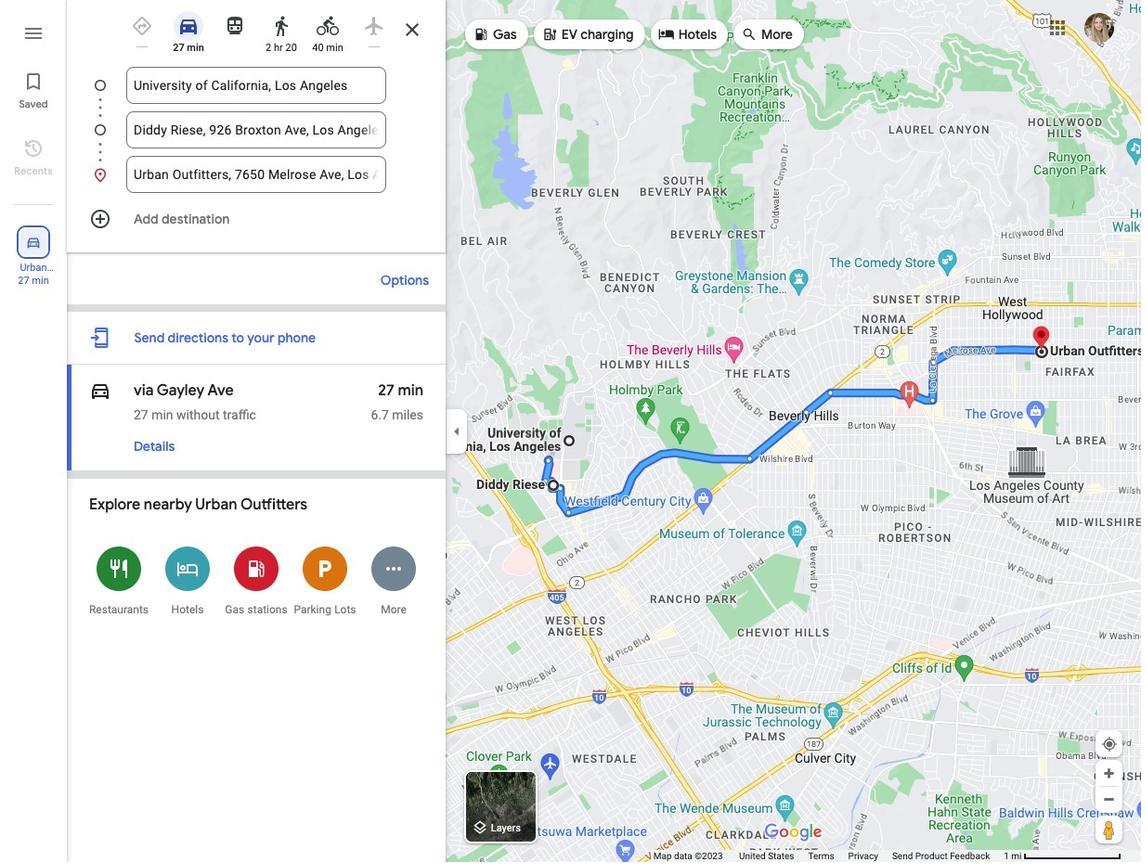 Task type: describe. For each thing, give the bounding box(es) containing it.
recents button
[[0, 130, 67, 182]]

 inside directions main content
[[89, 378, 111, 404]]

nearby
[[144, 496, 192, 514]]

terms button
[[808, 850, 834, 863]]

zoom in image
[[1102, 767, 1116, 781]]

united states button
[[739, 850, 794, 863]]

none field the destination urban outfitters, 7650 melrose ave, los angeles, ca 90046
[[134, 156, 379, 193]]

Destination Diddy Riese, 926 Broxton Ave, Los Angeles, CA 90024 field
[[134, 119, 379, 141]]

hotels inside  hotels
[[678, 26, 717, 43]]

min inside the via gayley ave 27 min without traffic
[[152, 408, 173, 422]]

privacy
[[848, 851, 878, 862]]

footer inside google maps "element"
[[653, 850, 1004, 863]]

urban inside directions main content
[[195, 496, 237, 514]]

destination
[[162, 211, 230, 227]]

27 inside the via gayley ave 27 min without traffic
[[134, 408, 148, 422]]

phone
[[278, 330, 316, 346]]

google maps element
[[0, 0, 1141, 863]]

flights image
[[363, 15, 385, 37]]

ave
[[208, 382, 234, 400]]

terms
[[808, 851, 834, 862]]

min inside 27 min 6.7 miles
[[398, 382, 423, 400]]

27 min inside 27 min radio
[[173, 42, 204, 54]]

cycling image
[[317, 15, 339, 37]]

3 list item from the top
[[67, 156, 446, 193]]


[[473, 24, 489, 44]]

more inside the  more
[[761, 26, 793, 43]]

urban inside the "urban outfitters"
[[20, 262, 47, 274]]

 inside list
[[25, 232, 42, 253]]

gas inside  gas
[[493, 26, 517, 43]]

2 hr 20
[[266, 42, 297, 54]]

united
[[739, 851, 766, 862]]

Destination Urban Outfitters, 7650 Melrose Ave, Los Angeles, CA 90046 field
[[134, 163, 379, 186]]

add
[[134, 211, 159, 227]]

gas stations
[[225, 603, 287, 616]]

ev
[[561, 26, 577, 43]]

more button
[[359, 535, 428, 627]]

 more
[[741, 24, 793, 44]]

lots
[[334, 603, 356, 616]]

©2023
[[695, 851, 723, 862]]

min inside radio
[[187, 42, 204, 54]]

27 min 6.7 miles
[[371, 382, 423, 422]]

close directions image
[[401, 19, 423, 41]]

add destination
[[134, 211, 230, 227]]

show your location image
[[1101, 736, 1118, 753]]

your
[[247, 330, 275, 346]]

zoom out image
[[1102, 793, 1116, 807]]

Starting point University of California, Los Angeles field
[[134, 74, 379, 97]]

map data ©2023
[[653, 851, 725, 862]]

without
[[176, 408, 220, 422]]

40 min
[[312, 42, 343, 54]]

privacy button
[[848, 850, 878, 863]]

 ev charging
[[541, 24, 634, 44]]

stations
[[247, 603, 287, 616]]

add destination button
[[67, 201, 446, 238]]

1 list item from the top
[[67, 67, 446, 126]]

send directions to your phone
[[134, 330, 316, 346]]

to
[[231, 330, 244, 346]]

explore
[[89, 496, 140, 514]]

outfitters inside directions main content
[[240, 496, 307, 514]]

collapse side panel image
[[447, 421, 467, 441]]

more inside more button
[[381, 603, 406, 616]]

directions
[[168, 330, 228, 346]]

send for send directions to your phone
[[134, 330, 165, 346]]

hr
[[274, 42, 283, 54]]

gas inside button
[[225, 603, 244, 616]]

hotels inside button
[[171, 603, 204, 616]]

details
[[134, 438, 175, 455]]

via gayley ave 27 min without traffic
[[134, 382, 256, 422]]

2 hr 20 radio
[[262, 7, 301, 55]]

send directions to your phone button
[[125, 319, 325, 357]]

2
[[266, 42, 271, 54]]

hotels button
[[153, 535, 222, 627]]

via
[[134, 382, 154, 400]]

outfitters inside  list
[[12, 275, 55, 287]]

list inside google maps "element"
[[67, 67, 446, 193]]

parking lots button
[[291, 535, 359, 627]]

show street view coverage image
[[1096, 816, 1122, 844]]

explore nearby urban outfitters
[[89, 496, 307, 514]]

walking image
[[270, 15, 292, 37]]

best travel modes image
[[131, 15, 153, 37]]

none radio 'transit'
[[215, 7, 254, 41]]



Task type: locate. For each thing, give the bounding box(es) containing it.
driving image
[[177, 15, 200, 37]]

outfitters
[[12, 275, 55, 287], [240, 496, 307, 514]]

27 inside 27 min 6.7 miles
[[378, 382, 394, 400]]


[[25, 232, 42, 253], [89, 378, 111, 404]]

0 vertical spatial gas
[[493, 26, 517, 43]]

feedback
[[950, 851, 990, 862]]

2 vertical spatial none field
[[134, 156, 379, 193]]

1 vertical spatial 27 min
[[18, 275, 49, 287]]

 left via
[[89, 378, 111, 404]]

options
[[381, 272, 429, 289]]

none radio right driving icon
[[215, 7, 254, 41]]

1 none field from the top
[[134, 67, 379, 104]]

gas left stations
[[225, 603, 244, 616]]

restaurants
[[89, 603, 149, 616]]

recents
[[14, 164, 53, 177]]

1 horizontal spatial send
[[892, 851, 913, 862]]

 up the "urban outfitters"
[[25, 232, 42, 253]]

1 none radio from the left
[[215, 7, 254, 41]]

0 horizontal spatial 
[[25, 232, 42, 253]]

1 horizontal spatial urban
[[195, 496, 237, 514]]

data
[[674, 851, 692, 862]]

3 none field from the top
[[134, 156, 379, 193]]

1 vertical spatial urban
[[195, 496, 237, 514]]

gas stations button
[[222, 535, 291, 627]]


[[658, 24, 675, 44]]

27 min
[[173, 42, 204, 54], [18, 275, 49, 287]]

more right 
[[761, 26, 793, 43]]

1 vertical spatial 
[[89, 378, 111, 404]]

1 horizontal spatial more
[[761, 26, 793, 43]]

0 horizontal spatial more
[[381, 603, 406, 616]]

0 vertical spatial hotels
[[678, 26, 717, 43]]

0 horizontal spatial send
[[134, 330, 165, 346]]

restaurants button
[[84, 535, 153, 627]]

0 vertical spatial send
[[134, 330, 165, 346]]

1 horizontal spatial 
[[89, 378, 111, 404]]

 gas
[[473, 24, 517, 44]]

0 horizontal spatial 27 min
[[18, 275, 49, 287]]

20
[[285, 42, 297, 54]]

urban
[[20, 262, 47, 274], [195, 496, 237, 514]]

list item down destination diddy riese, 926 broxton ave, los angeles, ca 90024 field
[[67, 156, 446, 193]]

send left product
[[892, 851, 913, 862]]

more right 'lots'
[[381, 603, 406, 616]]

27 min radio
[[169, 7, 208, 55]]


[[541, 24, 558, 44]]

saved button
[[0, 63, 67, 115]]

charging
[[580, 26, 634, 43]]

 hotels
[[658, 24, 717, 44]]

1 horizontal spatial hotels
[[678, 26, 717, 43]]

0 vertical spatial 27 min
[[173, 42, 204, 54]]

send inside footer
[[892, 851, 913, 862]]

40
[[312, 42, 324, 54]]

list item down 2
[[67, 67, 446, 126]]

details button
[[124, 430, 184, 463]]

send inside directions main content
[[134, 330, 165, 346]]

driving image
[[89, 378, 111, 404]]

0 vertical spatial none field
[[134, 67, 379, 104]]

none field down 2
[[134, 67, 379, 104]]

mi
[[1011, 851, 1022, 862]]

transit image
[[224, 15, 246, 37]]

0 vertical spatial urban
[[20, 262, 47, 274]]

layers
[[491, 823, 521, 835]]

directions main content
[[67, 0, 446, 863]]

1
[[1004, 851, 1009, 862]]

27 inside  list
[[18, 275, 29, 287]]

0 horizontal spatial none radio
[[215, 7, 254, 41]]

google account: michelle dermenjian  
(michelle.dermenjian@adept.ai) image
[[1084, 13, 1114, 42]]

1 horizontal spatial 27 min
[[173, 42, 204, 54]]

send for send product feedback
[[892, 851, 913, 862]]

1 vertical spatial hotels
[[171, 603, 204, 616]]

states
[[768, 851, 794, 862]]

2 none radio from the left
[[355, 7, 394, 47]]

1 vertical spatial none field
[[134, 111, 379, 149]]

0 vertical spatial outfitters
[[12, 275, 55, 287]]

1 vertical spatial more
[[381, 603, 406, 616]]

gas
[[493, 26, 517, 43], [225, 603, 244, 616]]

min inside  list
[[32, 275, 49, 287]]

urban outfitters
[[12, 262, 55, 287]]

menu image
[[22, 22, 45, 45]]

none field starting point university of california, los angeles
[[134, 67, 379, 104]]

27
[[173, 42, 184, 54], [18, 275, 29, 287], [378, 382, 394, 400], [134, 408, 148, 422]]

footer containing map data ©2023
[[653, 850, 1004, 863]]

1 horizontal spatial gas
[[493, 26, 517, 43]]

0 horizontal spatial urban
[[20, 262, 47, 274]]

send product feedback
[[892, 851, 990, 862]]

send left directions
[[134, 330, 165, 346]]

2 none field from the top
[[134, 111, 379, 149]]

list
[[67, 67, 446, 193]]

gas right 
[[493, 26, 517, 43]]

40 min radio
[[308, 7, 347, 55]]

min inside option
[[326, 42, 343, 54]]

1 horizontal spatial none radio
[[355, 7, 394, 47]]

traffic
[[223, 408, 256, 422]]

saved
[[19, 97, 48, 110]]

1 vertical spatial gas
[[225, 603, 244, 616]]

27 inside radio
[[173, 42, 184, 54]]

6.7
[[371, 408, 389, 422]]

1 mi
[[1004, 851, 1022, 862]]

27 min inside  list
[[18, 275, 49, 287]]

options button
[[371, 264, 438, 297]]

2 list item from the top
[[67, 111, 446, 171]]

hotels
[[678, 26, 717, 43], [171, 603, 204, 616]]

none radio flights
[[355, 7, 394, 47]]

footer
[[653, 850, 1004, 863]]

hotels right 
[[678, 26, 717, 43]]

min
[[187, 42, 204, 54], [326, 42, 343, 54], [32, 275, 49, 287], [398, 382, 423, 400], [152, 408, 173, 422]]

0 horizontal spatial outfitters
[[12, 275, 55, 287]]

none radio left close directions icon
[[355, 7, 394, 47]]

none field up the destination urban outfitters, 7650 melrose ave, los angeles, ca 90046 field
[[134, 111, 379, 149]]

none field down destination diddy riese, 926 broxton ave, los angeles, ca 90024 field
[[134, 156, 379, 193]]

more
[[761, 26, 793, 43], [381, 603, 406, 616]]


[[741, 24, 758, 44]]

 list
[[0, 0, 67, 863]]

map
[[653, 851, 672, 862]]

miles
[[392, 408, 423, 422]]

1 mi button
[[1004, 851, 1122, 862]]

none field destination diddy riese, 926 broxton ave, los angeles, ca 90024
[[134, 111, 379, 149]]

list item down starting point university of california, los angeles field
[[67, 111, 446, 171]]

send product feedback button
[[892, 850, 990, 863]]

gayley
[[157, 382, 205, 400]]

united states
[[739, 851, 794, 862]]

0 horizontal spatial hotels
[[171, 603, 204, 616]]

1 vertical spatial outfitters
[[240, 496, 307, 514]]

parking
[[294, 603, 331, 616]]

send
[[134, 330, 165, 346], [892, 851, 913, 862]]

0 vertical spatial 
[[25, 232, 42, 253]]

0 horizontal spatial gas
[[225, 603, 244, 616]]

parking lots
[[294, 603, 356, 616]]

0 vertical spatial more
[[761, 26, 793, 43]]

list item
[[67, 67, 446, 126], [67, 111, 446, 171], [67, 156, 446, 193]]

1 horizontal spatial outfitters
[[240, 496, 307, 514]]

None radio
[[123, 7, 162, 47]]

product
[[915, 851, 948, 862]]

None radio
[[215, 7, 254, 41], [355, 7, 394, 47]]

1 vertical spatial send
[[892, 851, 913, 862]]

hotels left the gas stations
[[171, 603, 204, 616]]

None field
[[134, 67, 379, 104], [134, 111, 379, 149], [134, 156, 379, 193]]



Task type: vqa. For each thing, say whether or not it's contained in the screenshot.
left Price
no



